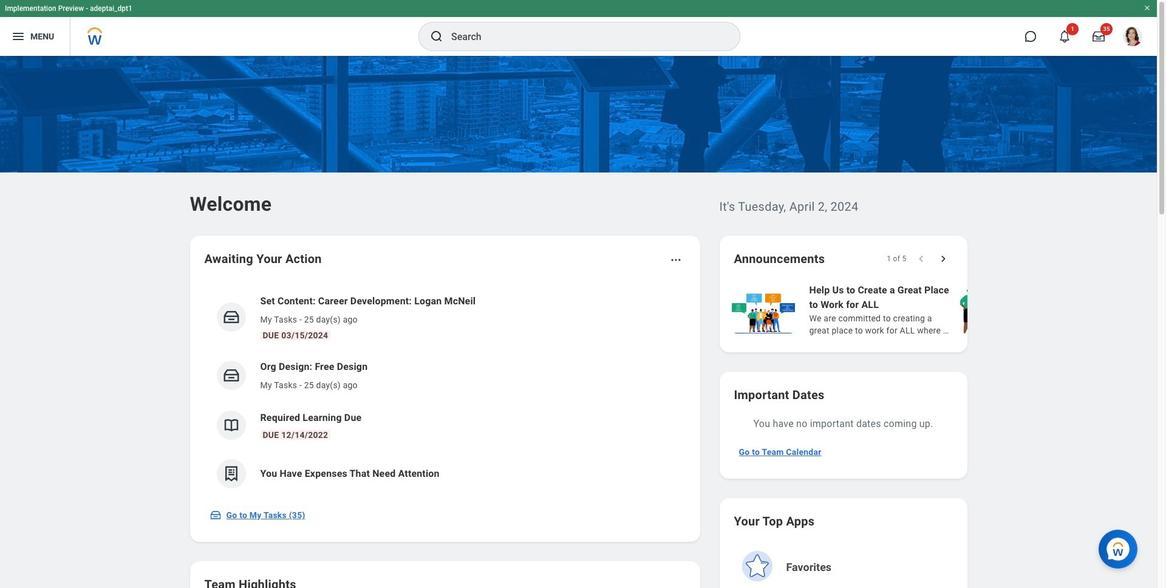 Task type: locate. For each thing, give the bounding box(es) containing it.
1 horizontal spatial inbox image
[[222, 308, 240, 326]]

profile logan mcneil image
[[1124, 27, 1143, 49]]

close environment banner image
[[1144, 4, 1152, 12]]

list
[[730, 282, 1167, 338], [204, 284, 686, 498]]

banner
[[0, 0, 1158, 56]]

status
[[887, 254, 907, 264]]

inbox image
[[222, 308, 240, 326], [209, 509, 222, 521]]

0 horizontal spatial inbox image
[[209, 509, 222, 521]]

justify image
[[11, 29, 26, 44]]

main content
[[0, 56, 1167, 588]]

1 vertical spatial inbox image
[[209, 509, 222, 521]]

0 horizontal spatial list
[[204, 284, 686, 498]]

0 vertical spatial inbox image
[[222, 308, 240, 326]]



Task type: describe. For each thing, give the bounding box(es) containing it.
notifications large image
[[1059, 30, 1071, 43]]

inbox image
[[222, 366, 240, 385]]

book open image
[[222, 416, 240, 435]]

chevron right small image
[[937, 253, 950, 265]]

inbox large image
[[1093, 30, 1105, 43]]

chevron left small image
[[916, 253, 928, 265]]

Search Workday  search field
[[452, 23, 715, 50]]

search image
[[430, 29, 444, 44]]

related actions image
[[670, 254, 682, 266]]

1 horizontal spatial list
[[730, 282, 1167, 338]]

dashboard expenses image
[[222, 465, 240, 483]]



Task type: vqa. For each thing, say whether or not it's contained in the screenshot.
left list
yes



